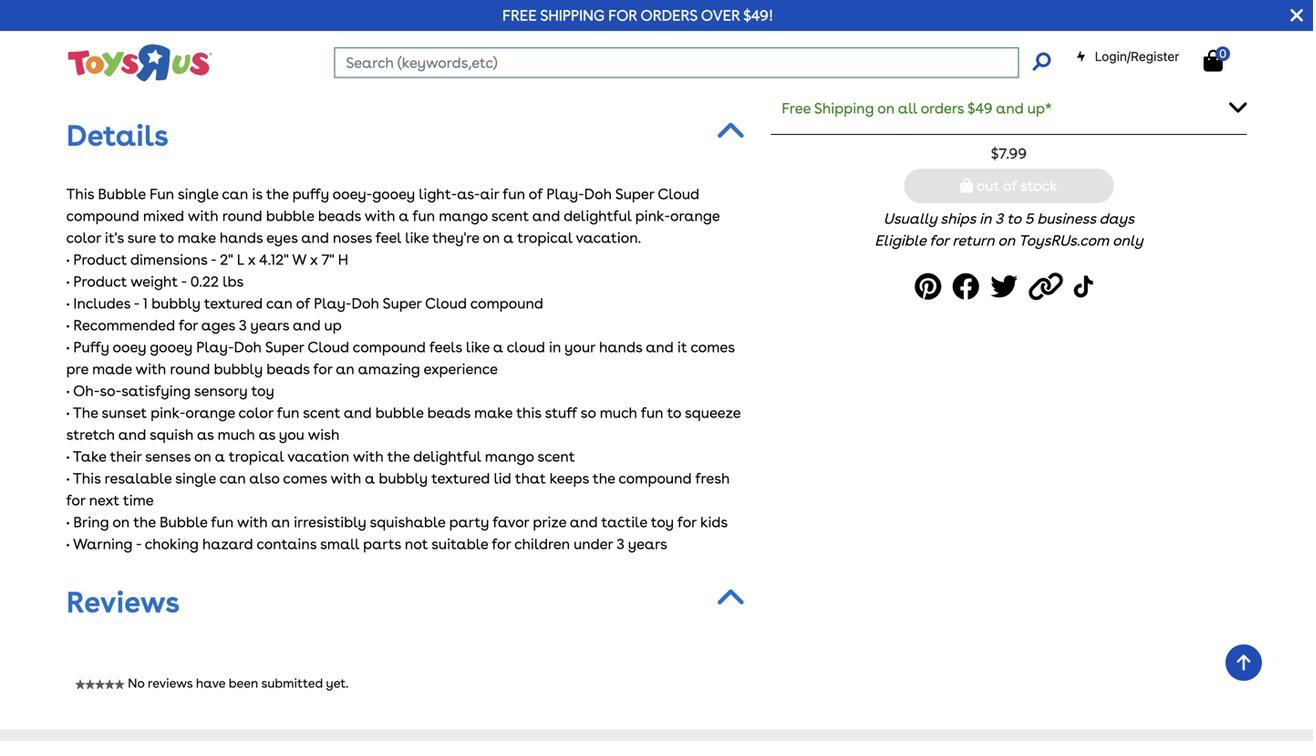 Task type: locate. For each thing, give the bounding box(es) containing it.
lid
[[494, 470, 512, 487]]

beads up you
[[267, 360, 310, 378]]

1 horizontal spatial make
[[474, 404, 513, 422]]

0 horizontal spatial an
[[271, 513, 290, 531]]

round
[[222, 207, 262, 225], [170, 360, 210, 378]]

0 horizontal spatial shopping bag image
[[270, 18, 283, 32]]

0 horizontal spatial not
[[405, 535, 428, 553]]

None search field
[[334, 47, 1051, 78]]

mango down as-
[[439, 207, 488, 225]]

1 vertical spatial hands
[[599, 338, 643, 356]]

the
[[266, 185, 289, 203], [387, 448, 410, 466], [593, 470, 615, 487], [133, 513, 156, 531]]

in left your
[[549, 338, 561, 356]]

1 horizontal spatial comes
[[691, 338, 735, 356]]

1 vertical spatial tropical
[[229, 448, 284, 466]]

hands right your
[[599, 338, 643, 356]]

0 horizontal spatial 3
[[239, 316, 247, 334]]

1 horizontal spatial color
[[239, 404, 273, 422]]

like up experience
[[466, 338, 490, 356]]

4.12"
[[259, 251, 289, 268]]

write
[[888, 14, 923, 30]]

usually ships in 3 to 5 business days eligible for return on toysrus.com only
[[875, 210, 1144, 250]]

1 vertical spatial comes
[[283, 470, 327, 487]]

beads down experience
[[428, 404, 471, 422]]

11 • from the top
[[66, 535, 70, 553]]

super
[[616, 185, 654, 203], [383, 294, 422, 312], [265, 338, 304, 356]]

mango up lid
[[485, 448, 534, 466]]

2 horizontal spatial beads
[[428, 404, 471, 422]]

7 • from the top
[[66, 404, 70, 422]]

1
[[143, 294, 148, 312]]

2 add to cart button from the left
[[239, 8, 397, 43]]

0 horizontal spatial shopping bag image
[[93, 18, 106, 32]]

is inside this bubble fun single can is the puffy ooey-gooey light-as-air fun of play-doh super cloud compound mixed with round bubble beads with a fun mango scent and delightful pink-orange color it's sure to make hands eyes and noses feel like they're on a tropical vacation. • product dimensions - 2" l x 4.12" w x 7" h • product weight - 0.22 lbs • includes - 1 bubbly textured can of play-doh super cloud compound • recommended for ages 3 years and up • puffy ooey gooey play-doh super cloud compound feels like a cloud in your hands and it comes pre made with round bubbly beads for an amazing experience • oh-so-satisfying sensory toy • the sunset pink-orange color fun scent and bubble beads make this stuff so much fun to squeeze stretch and squish as much as you wish • take their senses on a tropical vacation with the delightful mango scent • this resalable single can also comes with a bubbly textured lid that keeps the compound fresh for next time • bring on the bubble fun with an irresistibly squishable party favor prize and tactile toy for kids • warning - choking hazard contains small parts not suitable for children under 3 years
[[252, 185, 263, 203]]

0 vertical spatial color
[[66, 229, 101, 247]]

with right mixed
[[188, 207, 219, 225]]

0
[[1220, 46, 1227, 60]]

product
[[73, 251, 127, 268], [73, 273, 127, 290]]

2 horizontal spatial 3
[[996, 210, 1004, 228]]

orange
[[670, 207, 720, 225], [186, 404, 235, 422]]

1 vertical spatial in
[[549, 338, 561, 356]]

1 vertical spatial 3
[[239, 316, 247, 334]]

1 vertical spatial not
[[405, 535, 428, 553]]

is
[[1089, 50, 1099, 68], [252, 185, 263, 203]]

6 • from the top
[[66, 382, 70, 400]]

textured left lid
[[431, 470, 490, 487]]

1 horizontal spatial much
[[600, 404, 638, 422]]

1 vertical spatial much
[[218, 426, 255, 444]]

pink- up squish
[[151, 404, 186, 422]]

for inside 'usually ships in 3 to 5 business days eligible for return on toysrus.com only'
[[930, 232, 949, 250]]

beads
[[318, 207, 361, 225], [267, 360, 310, 378], [428, 404, 471, 422]]

0 vertical spatial can
[[222, 185, 248, 203]]

1 horizontal spatial orange
[[670, 207, 720, 225]]

1 vertical spatial textured
[[431, 470, 490, 487]]

of down w
[[296, 294, 310, 312]]

as left you
[[259, 426, 276, 444]]

with up 'feel'
[[365, 207, 395, 225]]

4 add from the left
[[640, 16, 668, 34]]

it
[[678, 338, 687, 356]]

reviews
[[66, 585, 180, 620]]

bubble left fun
[[98, 185, 146, 203]]

can down 4.12"
[[266, 294, 293, 312]]

2 vertical spatial bubbly
[[379, 470, 428, 487]]

bubble up choking
[[160, 513, 208, 531]]

much right so
[[600, 404, 638, 422]]

single right fun
[[178, 185, 219, 203]]

super up amazing in the left of the page
[[383, 294, 422, 312]]

cloud
[[507, 338, 545, 356]]

2 x from the left
[[310, 251, 318, 268]]

single
[[178, 185, 219, 203], [175, 470, 216, 487]]

suitable
[[432, 535, 488, 553]]

is inside the this item is currently not available
[[1089, 50, 1099, 68]]

an
[[336, 360, 355, 378], [271, 513, 290, 531]]

a right write
[[926, 14, 936, 30]]

1 horizontal spatial shopping bag image
[[624, 18, 637, 32]]

this down take
[[73, 470, 101, 487]]

hands up l
[[220, 229, 263, 247]]

0 horizontal spatial round
[[170, 360, 210, 378]]

add to cart
[[106, 16, 189, 34], [283, 16, 366, 34], [460, 16, 543, 34], [637, 16, 720, 34]]

1 vertical spatial is
[[252, 185, 263, 203]]

not inside this bubble fun single can is the puffy ooey-gooey light-as-air fun of play-doh super cloud compound mixed with round bubble beads with a fun mango scent and delightful pink-orange color it's sure to make hands eyes and noses feel like they're on a tropical vacation. • product dimensions - 2" l x 4.12" w x 7" h • product weight - 0.22 lbs • includes - 1 bubbly textured can of play-doh super cloud compound • recommended for ages 3 years and up • puffy ooey gooey play-doh super cloud compound feels like a cloud in your hands and it comes pre made with round bubbly beads for an amazing experience • oh-so-satisfying sensory toy • the sunset pink-orange color fun scent and bubble beads make this stuff so much fun to squeeze stretch and squish as much as you wish • take their senses on a tropical vacation with the delightful mango scent • this resalable single can also comes with a bubbly textured lid that keeps the compound fresh for next time • bring on the bubble fun with an irresistibly squishable party favor prize and tactile toy for kids • warning - choking hazard contains small parts not suitable for children under 3 years
[[405, 535, 428, 553]]

x
[[248, 251, 256, 268], [310, 251, 318, 268]]

choking
[[145, 535, 199, 553]]

0 vertical spatial super
[[616, 185, 654, 203]]

this inside the this item is currently not available
[[1023, 50, 1051, 68]]

0 horizontal spatial is
[[252, 185, 263, 203]]

0 horizontal spatial hands
[[220, 229, 263, 247]]

0 link
[[1204, 46, 1242, 73]]

0 horizontal spatial play-
[[196, 338, 234, 356]]

this
[[1023, 50, 1051, 68], [66, 185, 94, 203], [73, 470, 101, 487]]

0 horizontal spatial bubble
[[98, 185, 146, 203]]

10 • from the top
[[66, 513, 70, 531]]

1 vertical spatial cloud
[[425, 294, 467, 312]]

time
[[123, 492, 154, 509]]

bubbly up sensory
[[214, 360, 263, 378]]

add to cart for middle shopping bag image
[[460, 16, 543, 34]]

bubble down amazing in the left of the page
[[376, 404, 424, 422]]

1 add to cart from the left
[[106, 16, 189, 34]]

0 vertical spatial an
[[336, 360, 355, 378]]

scent up keeps at the left bottom of the page
[[538, 448, 575, 466]]

3 down tactile
[[617, 535, 625, 553]]

make left the this
[[474, 404, 513, 422]]

- left 0.22
[[181, 273, 187, 290]]

fun down light- in the top left of the page
[[413, 207, 435, 225]]

5
[[1025, 210, 1034, 228]]

their
[[110, 448, 142, 466]]

2 horizontal spatial play-
[[547, 185, 584, 203]]

in up return
[[980, 210, 992, 228]]

on inside 'usually ships in 3 to 5 business days eligible for return on toysrus.com only'
[[998, 232, 1016, 250]]

not down squishable
[[405, 535, 428, 553]]

product down it's
[[73, 251, 127, 268]]

0 vertical spatial toy
[[251, 382, 274, 400]]

fun
[[150, 185, 174, 203]]

doh down noses
[[352, 294, 379, 312]]

0 horizontal spatial beads
[[267, 360, 310, 378]]

this for this item is currently not available
[[1023, 50, 1051, 68]]

resalable
[[105, 470, 172, 487]]

play- up up
[[314, 294, 352, 312]]

1 horizontal spatial x
[[310, 251, 318, 268]]

bubbly up squishable
[[379, 470, 428, 487]]

0 vertical spatial doh
[[584, 185, 612, 203]]

years down tactile
[[628, 535, 668, 553]]

0 vertical spatial not
[[1170, 50, 1193, 68]]

2 • from the top
[[66, 273, 70, 290]]

so
[[581, 404, 596, 422]]

can up l
[[222, 185, 248, 203]]

super up you
[[265, 338, 304, 356]]

comes right it
[[691, 338, 735, 356]]

0 vertical spatial bubble
[[266, 207, 314, 225]]

x left 7"
[[310, 251, 318, 268]]

been
[[229, 676, 258, 691]]

is right item
[[1089, 50, 1099, 68]]

pink- up vacation.
[[635, 207, 670, 225]]

0 vertical spatial 3
[[996, 210, 1004, 228]]

1 vertical spatial play-
[[314, 294, 352, 312]]

color left it's
[[66, 229, 101, 247]]

0 horizontal spatial cloud
[[308, 338, 349, 356]]

eyes
[[266, 229, 298, 247]]

login/register
[[1095, 49, 1180, 64]]

return
[[953, 232, 995, 250]]

1 vertical spatial like
[[466, 338, 490, 356]]

for left the 'kids'
[[678, 513, 697, 531]]

5 • from the top
[[66, 338, 70, 356]]

squeeze
[[685, 404, 741, 422]]

with up satisfying on the left bottom
[[136, 360, 166, 378]]

free shipping on all orders $49 and up* button
[[771, 88, 1247, 127]]

out of stock
[[973, 177, 1058, 195]]

tropical left vacation.
[[517, 229, 573, 247]]

2 vertical spatial super
[[265, 338, 304, 356]]

much down sensory
[[218, 426, 255, 444]]

orders
[[641, 6, 698, 24]]

toy
[[251, 382, 274, 400], [651, 513, 674, 531]]

1 product from the top
[[73, 251, 127, 268]]

0 horizontal spatial x
[[248, 251, 256, 268]]

1 horizontal spatial gooey
[[372, 185, 415, 203]]

round up sensory
[[170, 360, 210, 378]]

0 horizontal spatial super
[[265, 338, 304, 356]]

bring
[[73, 513, 109, 531]]

beads down ooey-
[[318, 207, 361, 225]]

0 vertical spatial much
[[600, 404, 638, 422]]

the right keeps at the left bottom of the page
[[593, 470, 615, 487]]

puffy
[[293, 185, 329, 203]]

bubble
[[266, 207, 314, 225], [376, 404, 424, 422]]

shopping bag image
[[270, 18, 283, 32], [447, 18, 460, 32], [961, 179, 973, 193]]

1 vertical spatial this
[[66, 185, 94, 203]]

fun right air
[[503, 185, 525, 203]]

bubble
[[98, 185, 146, 203], [160, 513, 208, 531]]

kids
[[701, 513, 728, 531]]

1 horizontal spatial of
[[529, 185, 543, 203]]

★★★★★
[[75, 679, 124, 690]]

gooey right ooey at left
[[150, 338, 193, 356]]

1 vertical spatial bubbly
[[214, 360, 263, 378]]

noses
[[333, 229, 372, 247]]

review
[[940, 14, 982, 30]]

3 right ages
[[239, 316, 247, 334]]

1 horizontal spatial hands
[[599, 338, 643, 356]]

add
[[109, 16, 138, 34], [286, 16, 315, 34], [463, 16, 492, 34], [640, 16, 668, 34]]

to
[[141, 16, 155, 34], [318, 16, 332, 34], [495, 16, 509, 34], [672, 16, 686, 34], [1007, 210, 1021, 228], [160, 229, 174, 247], [667, 404, 682, 422]]

1 vertical spatial years
[[628, 535, 668, 553]]

doh
[[584, 185, 612, 203], [352, 294, 379, 312], [234, 338, 262, 356]]

3 • from the top
[[66, 294, 70, 312]]

3 add from the left
[[463, 16, 492, 34]]

0 horizontal spatial orange
[[186, 404, 235, 422]]

2 add to cart from the left
[[283, 16, 366, 34]]

this up available
[[1023, 50, 1051, 68]]

you
[[279, 426, 305, 444]]

round up l
[[222, 207, 262, 225]]

years right ages
[[250, 316, 289, 334]]

tropical up also
[[229, 448, 284, 466]]

cloud
[[658, 185, 700, 203], [425, 294, 467, 312], [308, 338, 349, 356]]

add to cart for left shopping bag image
[[283, 16, 366, 34]]

toys r us image
[[66, 42, 212, 84]]

0 vertical spatial orange
[[670, 207, 720, 225]]

1 horizontal spatial in
[[980, 210, 992, 228]]

like right 'feel'
[[405, 229, 429, 247]]

so-
[[100, 382, 121, 400]]

2 add from the left
[[286, 16, 315, 34]]

3 add to cart button from the left
[[416, 8, 574, 43]]

doh down ages
[[234, 338, 262, 356]]

color down sensory
[[239, 404, 273, 422]]

3 add to cart from the left
[[460, 16, 543, 34]]

shipping
[[814, 99, 874, 117]]

0 horizontal spatial gooey
[[150, 338, 193, 356]]

login/register button
[[1076, 47, 1180, 66]]

delightful up party
[[413, 448, 481, 466]]

doh up vacation.
[[584, 185, 612, 203]]

1 add from the left
[[109, 16, 138, 34]]

1 vertical spatial bubble
[[160, 513, 208, 531]]

2 horizontal spatial of
[[1003, 177, 1017, 195]]

of right out at the right top of the page
[[1003, 177, 1017, 195]]

comes down vacation
[[283, 470, 327, 487]]

shopping bag image right login/register
[[1204, 50, 1223, 72]]

fun up you
[[277, 404, 300, 422]]

0 horizontal spatial make
[[178, 229, 216, 247]]

free
[[503, 6, 537, 24]]

this down details link
[[66, 185, 94, 203]]

shopping bag image
[[93, 18, 106, 32], [624, 18, 637, 32], [1204, 50, 1223, 72]]

tactile
[[602, 513, 648, 531]]

-
[[211, 251, 216, 268], [181, 273, 187, 290], [134, 294, 139, 312], [136, 535, 141, 553]]

scent up wish
[[303, 404, 340, 422]]

3 left 5
[[996, 210, 1004, 228]]

includes
[[73, 294, 131, 312]]

4 add to cart from the left
[[637, 16, 720, 34]]

1 vertical spatial make
[[474, 404, 513, 422]]

can left also
[[220, 470, 246, 487]]

1 horizontal spatial 3
[[617, 535, 625, 553]]

Enter Keyword or Item No. search field
[[334, 47, 1019, 78]]

x right l
[[248, 251, 256, 268]]

currently
[[1103, 50, 1166, 68]]

add for middle shopping bag icon
[[640, 16, 668, 34]]

2 vertical spatial play-
[[196, 338, 234, 356]]

0 vertical spatial is
[[1089, 50, 1099, 68]]

textured
[[204, 294, 263, 312], [431, 470, 490, 487]]

bubbly right '1'
[[152, 294, 201, 312]]

for down ships
[[930, 232, 949, 250]]

compound up cloud
[[470, 294, 544, 312]]

gooey
[[372, 185, 415, 203], [150, 338, 193, 356]]

2 product from the top
[[73, 273, 127, 290]]

toy right sensory
[[251, 382, 274, 400]]

0 vertical spatial round
[[222, 207, 262, 225]]

0 horizontal spatial textured
[[204, 294, 263, 312]]

shopping bag image left the orders
[[624, 18, 637, 32]]

on left all
[[878, 99, 895, 117]]

play- up vacation.
[[547, 185, 584, 203]]

as right squish
[[197, 426, 214, 444]]

1 vertical spatial can
[[266, 294, 293, 312]]

1 horizontal spatial bubble
[[376, 404, 424, 422]]

also
[[249, 470, 280, 487]]

take
[[73, 448, 106, 466]]

an up contains
[[271, 513, 290, 531]]

1 vertical spatial mango
[[485, 448, 534, 466]]

fun
[[503, 185, 525, 203], [413, 207, 435, 225], [277, 404, 300, 422], [641, 404, 664, 422], [211, 513, 234, 531]]

compound
[[66, 207, 139, 225], [470, 294, 544, 312], [353, 338, 426, 356], [619, 470, 692, 487]]

for left ages
[[179, 316, 198, 334]]

is left puffy
[[252, 185, 263, 203]]

mango
[[439, 207, 488, 225], [485, 448, 534, 466]]

1 horizontal spatial bubbly
[[214, 360, 263, 378]]

for up bring on the bottom
[[66, 492, 85, 509]]

1 vertical spatial an
[[271, 513, 290, 531]]

★★★★★ no reviews have been submitted yet.
[[75, 676, 349, 691]]

0 vertical spatial product
[[73, 251, 127, 268]]

days
[[1100, 210, 1135, 228]]

in
[[980, 210, 992, 228], [549, 338, 561, 356]]

they're
[[433, 229, 479, 247]]

delightful
[[564, 207, 632, 225], [413, 448, 481, 466]]

in inside this bubble fun single can is the puffy ooey-gooey light-as-air fun of play-doh super cloud compound mixed with round bubble beads with a fun mango scent and delightful pink-orange color it's sure to make hands eyes and noses feel like they're on a tropical vacation. • product dimensions - 2" l x 4.12" w x 7" h • product weight - 0.22 lbs • includes - 1 bubbly textured can of play-doh super cloud compound • recommended for ages 3 years and up • puffy ooey gooey play-doh super cloud compound feels like a cloud in your hands and it comes pre made with round bubbly beads for an amazing experience • oh-so-satisfying sensory toy • the sunset pink-orange color fun scent and bubble beads make this stuff so much fun to squeeze stretch and squish as much as you wish • take their senses on a tropical vacation with the delightful mango scent • this resalable single can also comes with a bubbly textured lid that keeps the compound fresh for next time • bring on the bubble fun with an irresistibly squishable party favor prize and tactile toy for kids • warning - choking hazard contains small parts not suitable for children under 3 years
[[549, 338, 561, 356]]

0 vertical spatial make
[[178, 229, 216, 247]]

share play-doh super cloud bubble fun scented single can on facebook image
[[953, 267, 985, 308]]

like
[[405, 229, 429, 247], [466, 338, 490, 356]]

0 horizontal spatial like
[[405, 229, 429, 247]]

0 vertical spatial delightful
[[564, 207, 632, 225]]

shopping bag image up toys r us image
[[93, 18, 106, 32]]

on right return
[[998, 232, 1016, 250]]



Task type: vqa. For each thing, say whether or not it's contained in the screenshot.
the bottom "Of"
no



Task type: describe. For each thing, give the bounding box(es) containing it.
a right senses
[[215, 448, 225, 466]]

prize
[[533, 513, 567, 531]]

feel
[[376, 229, 401, 247]]

create a pinterest pin for play-doh super cloud bubble fun scented single can image
[[915, 267, 947, 308]]

squish
[[150, 426, 194, 444]]

small
[[320, 535, 359, 553]]

next
[[89, 492, 119, 509]]

- left choking
[[136, 535, 141, 553]]

0 horizontal spatial color
[[66, 229, 101, 247]]

eligible
[[875, 232, 926, 250]]

experience
[[424, 360, 498, 378]]

that
[[515, 470, 546, 487]]

1 vertical spatial delightful
[[413, 448, 481, 466]]

of inside out of stock button
[[1003, 177, 1017, 195]]

the
[[73, 404, 98, 422]]

toysrus.com
[[1019, 232, 1109, 250]]

1 x from the left
[[248, 251, 256, 268]]

for down favor
[[492, 535, 511, 553]]

- left '1'
[[134, 294, 139, 312]]

shipping
[[540, 6, 605, 24]]

add for shopping bag icon to the left
[[109, 16, 138, 34]]

add for left shopping bag image
[[286, 16, 315, 34]]

0 horizontal spatial comes
[[283, 470, 327, 487]]

$49
[[968, 99, 993, 117]]

have
[[196, 676, 226, 691]]

2"
[[220, 251, 233, 268]]

add to cart for middle shopping bag icon
[[637, 16, 720, 34]]

business
[[1037, 210, 1096, 228]]

1 horizontal spatial toy
[[651, 513, 674, 531]]

1 horizontal spatial cloud
[[425, 294, 467, 312]]

free shipping for orders over $49! link
[[503, 6, 774, 24]]

ships
[[941, 210, 976, 228]]

on down the next
[[112, 513, 130, 531]]

0 horizontal spatial of
[[296, 294, 310, 312]]

in inside 'usually ships in 3 to 5 business days eligible for return on toysrus.com only'
[[980, 210, 992, 228]]

0 vertical spatial hands
[[220, 229, 263, 247]]

copy a link to play-doh super cloud bubble fun scented single can image
[[1029, 267, 1069, 308]]

this bubble fun single can is the puffy ooey-gooey light-as-air fun of play-doh super cloud compound mixed with round bubble beads with a fun mango scent and delightful pink-orange color it's sure to make hands eyes and noses feel like they're on a tropical vacation. • product dimensions - 2" l x 4.12" w x 7" h • product weight - 0.22 lbs • includes - 1 bubbly textured can of play-doh super cloud compound • recommended for ages 3 years and up • puffy ooey gooey play-doh super cloud compound feels like a cloud in your hands and it comes pre made with round bubbly beads for an amazing experience • oh-so-satisfying sensory toy • the sunset pink-orange color fun scent and bubble beads make this stuff so much fun to squeeze stretch and squish as much as you wish • take their senses on a tropical vacation with the delightful mango scent • this resalable single can also comes with a bubbly textured lid that keeps the compound fresh for next time • bring on the bubble fun with an irresistibly squishable party favor prize and tactile toy for kids • warning - choking hazard contains small parts not suitable for children under 3 years
[[66, 185, 741, 553]]

to inside 'usually ships in 3 to 5 business days eligible for return on toysrus.com only'
[[1007, 210, 1021, 228]]

0 vertical spatial years
[[250, 316, 289, 334]]

and inside the free shipping on all orders $49 and up* dropdown button
[[996, 99, 1024, 117]]

a left cloud
[[493, 338, 503, 356]]

1 as from the left
[[197, 426, 214, 444]]

for
[[609, 6, 637, 24]]

wish
[[308, 426, 340, 444]]

l
[[237, 251, 244, 268]]

1 cart from the left
[[159, 16, 189, 34]]

3 cart from the left
[[513, 16, 543, 34]]

parts
[[363, 535, 401, 553]]

submitted
[[261, 676, 323, 691]]

1 vertical spatial doh
[[352, 294, 379, 312]]

made
[[92, 360, 132, 378]]

oh-
[[73, 382, 100, 400]]

with down vacation
[[331, 470, 362, 487]]

children
[[515, 535, 570, 553]]

a right they're
[[504, 229, 514, 247]]

share a link to play-doh super cloud bubble fun scented single can on twitter image
[[991, 267, 1024, 308]]

on right senses
[[194, 448, 211, 466]]

0 vertical spatial mango
[[439, 207, 488, 225]]

0 horizontal spatial tropical
[[229, 448, 284, 466]]

1 horizontal spatial bubble
[[160, 513, 208, 531]]

details link
[[66, 118, 169, 153]]

on inside dropdown button
[[878, 99, 895, 117]]

puffy
[[73, 338, 109, 356]]

out
[[977, 177, 1000, 195]]

details
[[66, 118, 169, 153]]

stuff
[[545, 404, 577, 422]]

a up squishable
[[365, 470, 375, 487]]

0 vertical spatial tropical
[[517, 229, 573, 247]]

1 horizontal spatial beads
[[318, 207, 361, 225]]

lbs
[[223, 273, 244, 290]]

compound up tactile
[[619, 470, 692, 487]]

2 horizontal spatial bubbly
[[379, 470, 428, 487]]

keeps
[[550, 470, 589, 487]]

the left puffy
[[266, 185, 289, 203]]

vacation.
[[576, 229, 641, 247]]

1 horizontal spatial like
[[466, 338, 490, 356]]

weight
[[130, 273, 178, 290]]

reviews link
[[66, 585, 180, 620]]

light-
[[419, 185, 457, 203]]

available
[[1023, 72, 1091, 90]]

up
[[324, 316, 342, 334]]

sunset
[[102, 404, 147, 422]]

over
[[701, 6, 740, 24]]

1 horizontal spatial super
[[383, 294, 422, 312]]

0 horizontal spatial toy
[[251, 382, 274, 400]]

4 cart from the left
[[690, 16, 720, 34]]

0 vertical spatial play-
[[547, 185, 584, 203]]

your
[[565, 338, 596, 356]]

usually
[[884, 210, 937, 228]]

satisfying
[[121, 382, 191, 400]]

fun up "hazard"
[[211, 513, 234, 531]]

2 vertical spatial can
[[220, 470, 246, 487]]

0 horizontal spatial pink-
[[151, 404, 186, 422]]

1 vertical spatial gooey
[[150, 338, 193, 356]]

reviews
[[148, 676, 193, 691]]

w
[[292, 251, 307, 268]]

0 vertical spatial textured
[[204, 294, 263, 312]]

0 horizontal spatial bubbly
[[152, 294, 201, 312]]

stock
[[1021, 177, 1058, 195]]

contains
[[257, 535, 317, 553]]

amazing
[[358, 360, 420, 378]]

hazard
[[202, 535, 253, 553]]

on right they're
[[483, 229, 500, 247]]

9 • from the top
[[66, 470, 70, 487]]

shopping bag image inside 0 link
[[1204, 50, 1223, 72]]

2 vertical spatial 3
[[617, 535, 625, 553]]

this for this bubble fun single can is the puffy ooey-gooey light-as-air fun of play-doh super cloud compound mixed with round bubble beads with a fun mango scent and delightful pink-orange color it's sure to make hands eyes and noses feel like they're on a tropical vacation. • product dimensions - 2" l x 4.12" w x 7" h • product weight - 0.22 lbs • includes - 1 bubbly textured can of play-doh super cloud compound • recommended for ages 3 years and up • puffy ooey gooey play-doh super cloud compound feels like a cloud in your hands and it comes pre made with round bubbly beads for an amazing experience • oh-so-satisfying sensory toy • the sunset pink-orange color fun scent and bubble beads make this stuff so much fun to squeeze stretch and squish as much as you wish • take their senses on a tropical vacation with the delightful mango scent • this resalable single can also comes with a bubbly textured lid that keeps the compound fresh for next time • bring on the bubble fun with an irresistibly squishable party favor prize and tactile toy for kids • warning - choking hazard contains small parts not suitable for children under 3 years
[[66, 185, 94, 203]]

only
[[1113, 232, 1144, 250]]

ooey
[[113, 338, 146, 356]]

0 vertical spatial single
[[178, 185, 219, 203]]

stretch
[[66, 426, 115, 444]]

with up "hazard"
[[237, 513, 268, 531]]

a up 'feel'
[[399, 207, 409, 225]]

1 horizontal spatial scent
[[492, 207, 529, 225]]

sensory
[[194, 382, 248, 400]]

1 vertical spatial scent
[[303, 404, 340, 422]]

irresistibly
[[294, 513, 366, 531]]

2 vertical spatial beads
[[428, 404, 471, 422]]

shopping bag image inside out of stock button
[[961, 179, 973, 193]]

the down time
[[133, 513, 156, 531]]

free
[[782, 99, 811, 117]]

1 • from the top
[[66, 251, 70, 268]]

free shipping for orders over $49!
[[503, 6, 774, 24]]

1 vertical spatial single
[[175, 470, 216, 487]]

- left 2"
[[211, 251, 216, 268]]

2 as from the left
[[259, 426, 276, 444]]

0.22
[[190, 273, 219, 290]]

compound up amazing in the left of the page
[[353, 338, 426, 356]]

1 horizontal spatial textured
[[431, 470, 490, 487]]

compound up it's
[[66, 207, 139, 225]]

for down up
[[313, 360, 332, 378]]

warning
[[73, 535, 133, 553]]

1 horizontal spatial years
[[628, 535, 668, 553]]

all
[[898, 99, 918, 117]]

3 inside 'usually ships in 3 to 5 business days eligible for return on toysrus.com only'
[[996, 210, 1004, 228]]

4 add to cart button from the left
[[593, 8, 751, 43]]

0 vertical spatial bubble
[[98, 185, 146, 203]]

add for middle shopping bag image
[[463, 16, 492, 34]]

under
[[574, 535, 613, 553]]

ages
[[201, 316, 235, 334]]

1 horizontal spatial shopping bag image
[[447, 18, 460, 32]]

sure
[[127, 229, 156, 247]]

0 vertical spatial cloud
[[658, 185, 700, 203]]

this
[[516, 404, 542, 422]]

add to cart for shopping bag icon to the left
[[106, 16, 189, 34]]

1 horizontal spatial round
[[222, 207, 262, 225]]

1 vertical spatial orange
[[186, 404, 235, 422]]

0 vertical spatial pink-
[[635, 207, 670, 225]]

$7.99
[[991, 145, 1027, 162]]

0 vertical spatial comes
[[691, 338, 735, 356]]

2 horizontal spatial scent
[[538, 448, 575, 466]]

2 cart from the left
[[336, 16, 366, 34]]

tiktok image
[[1074, 267, 1098, 308]]

2 horizontal spatial doh
[[584, 185, 612, 203]]

air
[[480, 185, 499, 203]]

close button image
[[1291, 5, 1304, 26]]

squishable
[[370, 513, 446, 531]]

1 vertical spatial beads
[[267, 360, 310, 378]]

with right vacation
[[353, 448, 384, 466]]

no
[[128, 676, 145, 691]]

senses
[[145, 448, 191, 466]]

1 add to cart button from the left
[[62, 8, 220, 43]]

0 horizontal spatial bubble
[[266, 207, 314, 225]]

h
[[338, 251, 349, 268]]

orders
[[921, 99, 964, 117]]

dimensions
[[130, 251, 207, 268]]

0 horizontal spatial doh
[[234, 338, 262, 356]]

pre
[[66, 360, 88, 378]]

not inside the this item is currently not available
[[1170, 50, 1193, 68]]

the up squishable
[[387, 448, 410, 466]]

feels
[[430, 338, 462, 356]]

1 horizontal spatial delightful
[[564, 207, 632, 225]]

0 horizontal spatial much
[[218, 426, 255, 444]]

1 horizontal spatial play-
[[314, 294, 352, 312]]

8 • from the top
[[66, 448, 70, 466]]

mixed
[[143, 207, 184, 225]]

vacation
[[287, 448, 350, 466]]

fun left squeeze
[[641, 404, 664, 422]]

1 vertical spatial round
[[170, 360, 210, 378]]

4 • from the top
[[66, 316, 70, 334]]

2 vertical spatial this
[[73, 470, 101, 487]]

ooey-
[[333, 185, 372, 203]]

free shipping on all orders $49 and up*
[[782, 99, 1052, 117]]



